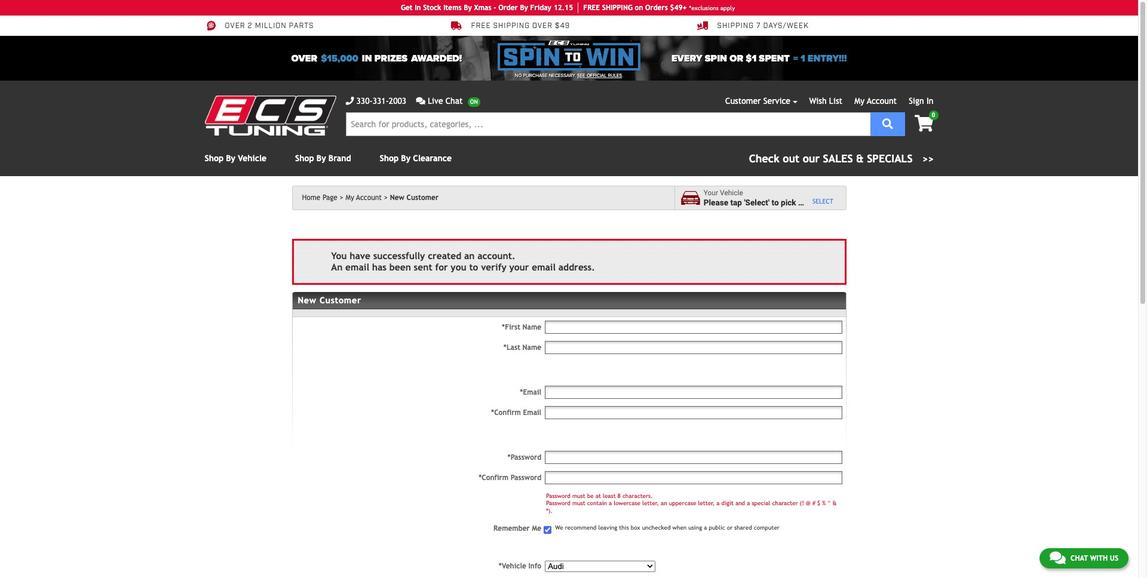 Task type: vqa. For each thing, say whether or not it's contained in the screenshot.
@
yes



Task type: locate. For each thing, give the bounding box(es) containing it.
1 horizontal spatial letter,
[[699, 501, 715, 507]]

1 vertical spatial over
[[291, 52, 318, 64]]

over down parts
[[291, 52, 318, 64]]

an left uppercase
[[661, 501, 668, 507]]

1 vertical spatial my account link
[[346, 194, 388, 202]]

1 horizontal spatial to
[[772, 198, 779, 207]]

1 vertical spatial vehicle
[[720, 189, 744, 197]]

0 horizontal spatial shop
[[205, 154, 224, 163]]

an
[[331, 262, 343, 273]]

1 horizontal spatial my account link
[[855, 96, 897, 106]]

comments image for live
[[416, 97, 426, 105]]

1 horizontal spatial new
[[390, 194, 405, 202]]

0 horizontal spatial over
[[225, 22, 246, 31]]

0 horizontal spatial email
[[346, 262, 370, 273]]

1 vertical spatial chat
[[1071, 555, 1089, 563]]

new customer down an
[[298, 295, 362, 305]]

1 horizontal spatial shop
[[295, 154, 314, 163]]

shop by vehicle
[[205, 154, 267, 163]]

you
[[331, 251, 347, 261]]

1 vertical spatial new
[[298, 295, 317, 305]]

ping
[[617, 4, 633, 12]]

0 vertical spatial *confirm
[[491, 409, 521, 417]]

sign
[[910, 96, 925, 106]]

2 vertical spatial password
[[547, 501, 571, 507]]

account right page
[[356, 194, 382, 202]]

1 shop from the left
[[205, 154, 224, 163]]

*confirm email
[[491, 409, 542, 417]]

comments image left chat with us
[[1050, 551, 1067, 566]]

*last
[[504, 344, 521, 352]]

wish list
[[810, 96, 843, 106]]

comments image left live
[[416, 97, 426, 105]]

1 horizontal spatial email
[[532, 262, 556, 273]]

account for page
[[356, 194, 382, 202]]

1 horizontal spatial new customer
[[390, 194, 439, 202]]

0 horizontal spatial new
[[298, 295, 317, 305]]

password
[[511, 474, 542, 482], [547, 493, 571, 500], [547, 501, 571, 507]]

new customer down shop by clearance
[[390, 194, 439, 202]]

0 horizontal spatial my account
[[346, 194, 382, 202]]

0 vertical spatial name
[[523, 323, 542, 332]]

parts
[[289, 22, 314, 31]]

remember me
[[494, 525, 542, 534]]

1 vertical spatial password
[[547, 493, 571, 500]]

0 horizontal spatial in
[[415, 4, 421, 12]]

by left xmas
[[464, 4, 472, 12]]

letter,
[[643, 501, 659, 507], [699, 501, 715, 507]]

my account link up 'search' image
[[855, 96, 897, 106]]

name for *last name
[[523, 344, 542, 352]]

1 vertical spatial name
[[523, 344, 542, 352]]

pick
[[781, 198, 797, 207]]

vehicle down ecs tuning image
[[238, 154, 267, 163]]

we
[[556, 525, 564, 532]]

vehicle up tap
[[720, 189, 744, 197]]

new
[[390, 194, 405, 202], [298, 295, 317, 305]]

over for over 2 million parts
[[225, 22, 246, 31]]

when
[[673, 525, 687, 532]]

1 vertical spatial to
[[470, 262, 479, 273]]

letter, left digit
[[699, 501, 715, 507]]

name for *first name
[[523, 323, 542, 332]]

*exclusions apply link
[[690, 3, 735, 12]]

info
[[529, 563, 542, 571]]

0 horizontal spatial to
[[470, 262, 479, 273]]

an up the you
[[465, 251, 475, 261]]

1 vertical spatial my
[[346, 194, 354, 202]]

my account for page
[[346, 194, 382, 202]]

shop by brand link
[[295, 154, 351, 163]]

1 vertical spatial *confirm
[[479, 474, 509, 482]]

comments image for chat
[[1050, 551, 1067, 566]]

1 horizontal spatial customer
[[407, 194, 439, 202]]

by
[[464, 4, 472, 12], [520, 4, 528, 12], [226, 154, 236, 163], [317, 154, 326, 163], [401, 154, 411, 163]]

customer down an
[[320, 295, 362, 305]]

rules
[[608, 73, 623, 78]]

to right the you
[[470, 262, 479, 273]]

has
[[372, 262, 387, 273]]

^
[[828, 501, 831, 507]]

1 vertical spatial an
[[661, 501, 668, 507]]

special
[[752, 501, 771, 507]]

brand
[[329, 154, 351, 163]]

you
[[451, 262, 467, 273]]

email right your
[[532, 262, 556, 273]]

chat right live
[[446, 96, 463, 106]]

1 name from the top
[[523, 323, 542, 332]]

0 vertical spatial or
[[730, 52, 744, 64]]

shared
[[735, 525, 753, 532]]

customer service button
[[726, 95, 798, 108]]

apply
[[721, 4, 735, 11]]

1 vertical spatial or
[[727, 525, 733, 532]]

my account for list
[[855, 96, 897, 106]]

service
[[764, 96, 791, 106]]

chat
[[446, 96, 463, 106], [1071, 555, 1089, 563]]

2 horizontal spatial shop
[[380, 154, 399, 163]]

&
[[857, 152, 864, 165], [833, 501, 837, 507]]

2 vertical spatial customer
[[320, 295, 362, 305]]

0 horizontal spatial my account link
[[346, 194, 388, 202]]

in right 'get'
[[415, 4, 421, 12]]

digit
[[722, 501, 734, 507]]

by for shop by clearance
[[401, 154, 411, 163]]

stock
[[423, 4, 442, 12]]

0 vertical spatial chat
[[446, 96, 463, 106]]

account up 'search' image
[[868, 96, 897, 106]]

customer
[[726, 96, 761, 106], [407, 194, 439, 202], [320, 295, 362, 305]]

0 vertical spatial &
[[857, 152, 864, 165]]

1 vertical spatial my account
[[346, 194, 382, 202]]

0 horizontal spatial account
[[356, 194, 382, 202]]

1 horizontal spatial my
[[855, 96, 865, 106]]

1 horizontal spatial vehicle
[[720, 189, 744, 197]]

0 vertical spatial new customer
[[390, 194, 439, 202]]

must left the contain
[[573, 501, 586, 507]]

name right "*first" in the bottom left of the page
[[523, 323, 542, 332]]

official
[[587, 73, 607, 78]]

to left pick
[[772, 198, 779, 207]]

an inside password must be at least 8 characters. password must contain a lowercase letter, an uppercase letter, a digit and a special character (! @ # $ % ^ & *).
[[661, 501, 668, 507]]

1 horizontal spatial over
[[291, 52, 318, 64]]

list
[[830, 96, 843, 106]]

0 horizontal spatial an
[[465, 251, 475, 261]]

*vehicle
[[499, 563, 527, 571]]

must left be
[[573, 493, 586, 500]]

spent
[[759, 52, 790, 64]]

*email
[[520, 389, 542, 397]]

0 vertical spatial an
[[465, 251, 475, 261]]

2
[[248, 22, 253, 31]]

shopping cart image
[[915, 115, 934, 132]]

0 vertical spatial over
[[225, 22, 246, 31]]

(!
[[800, 501, 805, 507]]

account.
[[478, 251, 516, 261]]

my account right page
[[346, 194, 382, 202]]

3 shop from the left
[[380, 154, 399, 163]]

0 vertical spatial account
[[868, 96, 897, 106]]

comments image inside live chat link
[[416, 97, 426, 105]]

contain
[[588, 501, 607, 507]]

remember
[[494, 525, 530, 534]]

or right public
[[727, 525, 733, 532]]

my right list
[[855, 96, 865, 106]]

1 horizontal spatial an
[[661, 501, 668, 507]]

None text field
[[545, 407, 843, 420]]

chat with us
[[1071, 555, 1119, 563]]

by left clearance
[[401, 154, 411, 163]]

a down least on the right bottom of the page
[[609, 501, 612, 507]]

an inside you have successfully created an account. an email has been sent for you to verify your email address.
[[465, 251, 475, 261]]

*confirm down *password
[[479, 474, 509, 482]]

*confirm password
[[479, 474, 542, 482]]

customer left service
[[726, 96, 761, 106]]

my
[[855, 96, 865, 106], [346, 194, 354, 202]]

my account link for wish list
[[855, 96, 897, 106]]

1 vertical spatial account
[[356, 194, 382, 202]]

leaving
[[599, 525, 618, 532]]

1 vertical spatial comments image
[[1050, 551, 1067, 566]]

ecs tuning image
[[205, 96, 336, 136]]

vehicle inside your vehicle please tap 'select' to pick a vehicle
[[720, 189, 744, 197]]

by down ecs tuning image
[[226, 154, 236, 163]]

over for over $15,000 in prizes
[[291, 52, 318, 64]]

1 horizontal spatial &
[[857, 152, 864, 165]]

0 vertical spatial my
[[855, 96, 865, 106]]

0
[[932, 112, 936, 118]]

0 horizontal spatial comments image
[[416, 97, 426, 105]]

1 horizontal spatial chat
[[1071, 555, 1089, 563]]

my right page
[[346, 194, 354, 202]]

shipping 7 days/week link
[[697, 20, 809, 31]]

shop for shop by brand
[[295, 154, 314, 163]]

1 vertical spatial new customer
[[298, 295, 362, 305]]

free
[[584, 4, 600, 12]]

0 vertical spatial my account
[[855, 96, 897, 106]]

my account link right page
[[346, 194, 388, 202]]

1 horizontal spatial account
[[868, 96, 897, 106]]

0 vertical spatial vehicle
[[238, 154, 267, 163]]

customer down shop by clearance
[[407, 194, 439, 202]]

a right pick
[[799, 198, 803, 207]]

0 vertical spatial must
[[573, 493, 586, 500]]

in right sign
[[927, 96, 934, 106]]

0 vertical spatial in
[[415, 4, 421, 12]]

1 vertical spatial in
[[927, 96, 934, 106]]

0 horizontal spatial &
[[833, 501, 837, 507]]

0 horizontal spatial chat
[[446, 96, 463, 106]]

recommend
[[565, 525, 597, 532]]

& inside sales & specials link
[[857, 152, 864, 165]]

select link
[[813, 198, 834, 206]]

1 letter, from the left
[[643, 501, 659, 507]]

1 horizontal spatial my account
[[855, 96, 897, 106]]

0 horizontal spatial letter,
[[643, 501, 659, 507]]

over inside 'link'
[[225, 22, 246, 31]]

2 name from the top
[[523, 344, 542, 352]]

my for wish list
[[855, 96, 865, 106]]

1 horizontal spatial comments image
[[1050, 551, 1067, 566]]

letter, down characters.
[[643, 501, 659, 507]]

330-331-2003 link
[[346, 95, 407, 108]]

name
[[523, 323, 542, 332], [523, 344, 542, 352]]

no purchase necessary. see official rules .
[[515, 73, 624, 78]]

name right "*last"
[[523, 344, 542, 352]]

*confirm
[[491, 409, 521, 417], [479, 474, 509, 482]]

2 shop from the left
[[295, 154, 314, 163]]

my account link
[[855, 96, 897, 106], [346, 194, 388, 202]]

email down have on the top of page
[[346, 262, 370, 273]]

0 vertical spatial customer
[[726, 96, 761, 106]]

or left $1
[[730, 52, 744, 64]]

in for sign
[[927, 96, 934, 106]]

account
[[868, 96, 897, 106], [356, 194, 382, 202]]

over left 2
[[225, 22, 246, 31]]

comments image
[[416, 97, 426, 105], [1050, 551, 1067, 566]]

comments image inside chat with us link
[[1050, 551, 1067, 566]]

2 horizontal spatial customer
[[726, 96, 761, 106]]

& right sales
[[857, 152, 864, 165]]

& right ^ at right bottom
[[833, 501, 837, 507]]

*exclusions
[[690, 4, 719, 11]]

no
[[515, 73, 522, 78]]

days/week
[[764, 22, 809, 31]]

by left brand
[[317, 154, 326, 163]]

0 vertical spatial comments image
[[416, 97, 426, 105]]

1 vertical spatial must
[[573, 501, 586, 507]]

1 vertical spatial &
[[833, 501, 837, 507]]

0 vertical spatial to
[[772, 198, 779, 207]]

*first name
[[502, 323, 542, 332]]

0 horizontal spatial my
[[346, 194, 354, 202]]

0 horizontal spatial new customer
[[298, 295, 362, 305]]

over $15,000 in prizes
[[291, 52, 408, 64]]

order
[[499, 4, 518, 12]]

shipping
[[493, 22, 530, 31]]

*confirm left the email
[[491, 409, 521, 417]]

email
[[346, 262, 370, 273], [532, 262, 556, 273]]

*Password password field
[[545, 451, 843, 465]]

chat left 'with'
[[1071, 555, 1089, 563]]

chat with us link
[[1040, 549, 1129, 569]]

my account up 'search' image
[[855, 96, 897, 106]]

1 horizontal spatial in
[[927, 96, 934, 106]]

we recommend leaving this box unchecked when using a public or shared computer
[[554, 525, 780, 532]]

0 horizontal spatial customer
[[320, 295, 362, 305]]

1 must from the top
[[573, 493, 586, 500]]

get in stock items by xmas - order by friday 12.15
[[401, 4, 573, 12]]

0 vertical spatial my account link
[[855, 96, 897, 106]]



Task type: describe. For each thing, give the bounding box(es) containing it.
sent
[[414, 262, 433, 273]]

in for get
[[415, 4, 421, 12]]

1 email from the left
[[346, 262, 370, 273]]

password must be at least 8 characters. password must contain a lowercase letter, an uppercase letter, a digit and a special character (! @ # $ % ^ & *).
[[547, 493, 837, 515]]

home page link
[[302, 194, 344, 202]]

friday
[[531, 4, 552, 12]]

2 must from the top
[[573, 501, 586, 507]]

get
[[401, 4, 413, 12]]

us
[[1111, 555, 1119, 563]]

items
[[444, 4, 462, 12]]

in
[[362, 52, 372, 64]]

wish list link
[[810, 96, 843, 106]]

1 vertical spatial customer
[[407, 194, 439, 202]]

2003
[[389, 96, 407, 106]]

*password
[[508, 454, 542, 462]]

search image
[[883, 118, 894, 129]]

*).
[[547, 508, 553, 515]]

over 2 million parts
[[225, 22, 314, 31]]

see official rules link
[[578, 72, 623, 80]]

shop by clearance link
[[380, 154, 452, 163]]

tap
[[731, 198, 743, 207]]

Search text field
[[346, 112, 871, 136]]

on
[[635, 4, 644, 12]]

shop for shop by clearance
[[380, 154, 399, 163]]

$15,000
[[321, 52, 359, 64]]

box
[[631, 525, 641, 532]]

a right and
[[747, 501, 751, 507]]

*last name
[[504, 344, 542, 352]]

have
[[350, 251, 371, 261]]

0 vertical spatial password
[[511, 474, 542, 482]]

by for shop by brand
[[317, 154, 326, 163]]

please
[[704, 198, 729, 207]]

331-
[[373, 96, 389, 106]]

customer service
[[726, 96, 791, 106]]

sales & specials
[[824, 152, 913, 165]]

be
[[588, 493, 594, 500]]

sales & specials link
[[750, 151, 934, 167]]

clearance
[[413, 154, 452, 163]]

select
[[813, 198, 834, 205]]

$49
[[555, 22, 570, 31]]

2 letter, from the left
[[699, 501, 715, 507]]

$1
[[746, 52, 757, 64]]

prizes
[[375, 52, 408, 64]]

page
[[323, 194, 338, 202]]

live
[[428, 96, 443, 106]]

free
[[471, 22, 491, 31]]

a right using
[[704, 525, 708, 532]]

*confirm for *confirm password
[[479, 474, 509, 482]]

1
[[801, 52, 806, 64]]

to inside your vehicle please tap 'select' to pick a vehicle
[[772, 198, 779, 207]]

free shipping over $49
[[471, 22, 570, 31]]

million
[[255, 22, 287, 31]]

lowercase
[[614, 501, 641, 507]]

*vehicle info
[[499, 563, 542, 571]]

account for list
[[868, 96, 897, 106]]

verify
[[481, 262, 507, 273]]

by right order
[[520, 4, 528, 12]]

0 horizontal spatial vehicle
[[238, 154, 267, 163]]

by for shop by vehicle
[[226, 154, 236, 163]]

shipping 7 days/week
[[718, 22, 809, 31]]

330-331-2003
[[357, 96, 407, 106]]

*Email text field
[[545, 386, 843, 399]]

with
[[1091, 555, 1109, 563]]

ecs tuning 'spin to win' contest logo image
[[498, 41, 641, 71]]

a left digit
[[717, 501, 720, 507]]

shop for shop by vehicle
[[205, 154, 224, 163]]

*Confirm Password password field
[[545, 472, 843, 485]]

live chat
[[428, 96, 463, 106]]

my account link for home page
[[346, 194, 388, 202]]

7
[[757, 22, 761, 31]]

-
[[494, 4, 497, 12]]

.
[[623, 73, 624, 78]]

phone image
[[346, 97, 354, 105]]

0 vertical spatial new
[[390, 194, 405, 202]]

%
[[823, 501, 826, 507]]

spin
[[705, 52, 728, 64]]

a inside your vehicle please tap 'select' to pick a vehicle
[[799, 198, 803, 207]]

at
[[596, 493, 601, 500]]

free shipping over $49 link
[[451, 20, 570, 31]]

you have successfully created an account. an email has been sent for you to verify your email address.
[[331, 251, 595, 273]]

*confirm for *confirm email
[[491, 409, 521, 417]]

created
[[428, 251, 462, 261]]

specials
[[868, 152, 913, 165]]

necessary.
[[549, 73, 576, 78]]

this
[[620, 525, 629, 532]]

sign in
[[910, 96, 934, 106]]

8
[[618, 493, 621, 500]]

xmas
[[474, 4, 492, 12]]

Remember Me checkbox
[[544, 527, 552, 535]]

customer inside dropdown button
[[726, 96, 761, 106]]

$
[[818, 501, 821, 507]]

email
[[523, 409, 542, 417]]

shop by brand
[[295, 154, 351, 163]]

*First Name text field
[[545, 321, 843, 334]]

every
[[672, 52, 703, 64]]

@
[[807, 501, 811, 507]]

character
[[773, 501, 799, 507]]

uppercase
[[669, 501, 697, 507]]

*Last Name text field
[[545, 341, 843, 355]]

*first
[[502, 323, 521, 332]]

my for home page
[[346, 194, 354, 202]]

& inside password must be at least 8 characters. password must contain a lowercase letter, an uppercase letter, a digit and a special character (! @ # $ % ^ & *).
[[833, 501, 837, 507]]

shop by vehicle link
[[205, 154, 267, 163]]

least
[[603, 493, 616, 500]]

your vehicle please tap 'select' to pick a vehicle
[[704, 189, 831, 207]]

to inside you have successfully created an account. an email has been sent for you to verify your email address.
[[470, 262, 479, 273]]

shop by clearance
[[380, 154, 452, 163]]

purchase
[[524, 73, 548, 78]]

2 email from the left
[[532, 262, 556, 273]]

characters.
[[623, 493, 653, 500]]

for
[[435, 262, 448, 273]]



